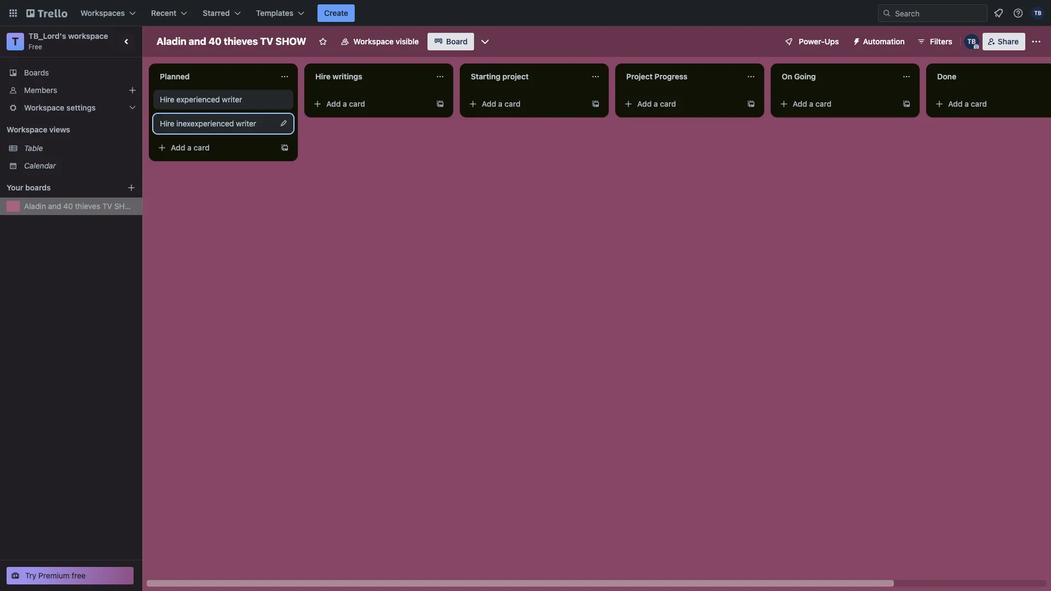 Task type: vqa. For each thing, say whether or not it's contained in the screenshot.
'Board'
yes



Task type: describe. For each thing, give the bounding box(es) containing it.
table link
[[24, 143, 136, 154]]

hire writings
[[315, 72, 362, 81]]

t link
[[7, 33, 24, 50]]

hire for hire writings
[[315, 72, 331, 81]]

workspace settings
[[24, 103, 96, 112]]

automation button
[[848, 33, 911, 50]]

boards
[[24, 68, 49, 77]]

aladin and 40 thieves tv show inside board name text field
[[157, 36, 306, 47]]

writer for hire experienced writer
[[222, 95, 242, 104]]

workspace visible button
[[334, 33, 425, 50]]

create from template… image for hire writings
[[436, 100, 444, 108]]

0 horizontal spatial show
[[114, 201, 138, 211]]

starred button
[[196, 4, 247, 22]]

try premium free button
[[7, 567, 134, 585]]

tv inside board name text field
[[260, 36, 273, 47]]

a for project
[[498, 99, 502, 108]]

add a card button for progress
[[620, 95, 742, 113]]

edit card image
[[279, 119, 288, 128]]

card for project
[[504, 99, 521, 108]]

a for progress
[[654, 99, 658, 108]]

workspace visible
[[353, 37, 419, 46]]

add a card button for going
[[775, 95, 898, 113]]

add for project
[[637, 99, 652, 108]]

a for writings
[[343, 99, 347, 108]]

progress
[[655, 72, 687, 81]]

your boards
[[7, 183, 51, 192]]

Project Progress text field
[[620, 68, 740, 85]]

customize views image
[[480, 36, 491, 47]]

add a card for writings
[[326, 99, 365, 108]]

hire inexexperienced writer
[[160, 119, 256, 128]]

your boards with 1 items element
[[7, 181, 111, 194]]

workspace for workspace visible
[[353, 37, 394, 46]]

0 horizontal spatial aladin and 40 thieves tv show
[[24, 201, 138, 211]]

add a card for progress
[[637, 99, 676, 108]]

tb_lord's
[[28, 31, 66, 41]]

Search field
[[891, 5, 987, 21]]

on going
[[782, 72, 816, 81]]

add a card for project
[[482, 99, 521, 108]]

aladin and 40 thieves tv show link
[[24, 201, 138, 212]]

star or unstar board image
[[318, 37, 327, 46]]

card down 'done' text field
[[971, 99, 987, 108]]

0 notifications image
[[992, 7, 1005, 20]]

automation
[[863, 37, 905, 46]]

sm image
[[848, 33, 863, 48]]

share button
[[982, 33, 1025, 50]]

1 vertical spatial thieves
[[75, 201, 100, 211]]

workspace navigation collapse icon image
[[119, 34, 135, 49]]

project
[[626, 72, 653, 81]]

workspaces
[[80, 8, 125, 18]]

add for hire
[[326, 99, 341, 108]]

boards link
[[0, 64, 142, 82]]

hire experienced writer
[[160, 95, 242, 104]]

workspace views
[[7, 125, 70, 134]]

Planned text field
[[153, 68, 274, 85]]

recent button
[[145, 4, 194, 22]]

filters
[[930, 37, 952, 46]]

back to home image
[[26, 4, 67, 22]]

templates button
[[249, 4, 311, 22]]

add board image
[[127, 183, 136, 192]]

project
[[502, 72, 529, 81]]

Done text field
[[931, 68, 1051, 85]]

add down done
[[948, 99, 963, 108]]

starting project
[[471, 72, 529, 81]]

done
[[937, 72, 956, 81]]

show inside board name text field
[[275, 36, 306, 47]]

settings
[[66, 103, 96, 112]]

workspace settings button
[[0, 99, 142, 117]]

40 inside board name text field
[[209, 36, 222, 47]]

create button
[[318, 4, 355, 22]]

t
[[12, 35, 19, 48]]

add a card for going
[[793, 99, 832, 108]]

premium
[[38, 571, 70, 580]]

1 vertical spatial and
[[48, 201, 61, 211]]

a down 'done' text field
[[965, 99, 969, 108]]

members
[[24, 85, 57, 95]]

add a card button for writings
[[309, 95, 431, 113]]

power-
[[799, 37, 825, 46]]

hire for hire experienced writer
[[160, 95, 174, 104]]

tb_lord (tylerblack44) image
[[964, 34, 979, 49]]



Task type: locate. For each thing, give the bounding box(es) containing it.
show
[[275, 36, 306, 47], [114, 201, 138, 211]]

thieves down "your boards with 1 items" element
[[75, 201, 100, 211]]

Hire writings text field
[[309, 68, 429, 85]]

0 vertical spatial and
[[189, 36, 206, 47]]

40 down starred
[[209, 36, 222, 47]]

writer inside hire inexexperienced writer "link"
[[236, 119, 256, 128]]

project progress
[[626, 72, 687, 81]]

and inside board name text field
[[189, 36, 206, 47]]

workspace for workspace views
[[7, 125, 47, 134]]

writer
[[222, 95, 242, 104], [236, 119, 256, 128]]

create from template… image for on going
[[902, 100, 911, 108]]

1 vertical spatial show
[[114, 201, 138, 211]]

a down starting project
[[498, 99, 502, 108]]

add a card down writings
[[326, 99, 365, 108]]

a down 'going'
[[809, 99, 813, 108]]

add a card down done
[[948, 99, 987, 108]]

0 vertical spatial hire
[[315, 72, 331, 81]]

board link
[[428, 33, 474, 50]]

power-ups button
[[777, 33, 845, 50]]

add a card down project progress
[[637, 99, 676, 108]]

card for progress
[[660, 99, 676, 108]]

add down starting at top left
[[482, 99, 496, 108]]

add a card
[[326, 99, 365, 108], [482, 99, 521, 108], [637, 99, 676, 108], [793, 99, 832, 108], [948, 99, 987, 108], [171, 143, 210, 152]]

40
[[209, 36, 222, 47], [63, 201, 73, 211]]

starting
[[471, 72, 501, 81]]

0 vertical spatial workspace
[[353, 37, 394, 46]]

create from template… image for starting project
[[591, 100, 600, 108]]

thieves
[[224, 36, 258, 47], [75, 201, 100, 211]]

workspace
[[353, 37, 394, 46], [24, 103, 64, 112], [7, 125, 47, 134]]

1 horizontal spatial aladin and 40 thieves tv show
[[157, 36, 306, 47]]

writer for hire inexexperienced writer
[[236, 119, 256, 128]]

hire inside text field
[[315, 72, 331, 81]]

primary element
[[0, 0, 1051, 26]]

recent
[[151, 8, 176, 18]]

Starting project text field
[[464, 68, 585, 85]]

thieves down starred popup button
[[224, 36, 258, 47]]

On Going text field
[[775, 68, 896, 85]]

1 create from template… image from the left
[[436, 100, 444, 108]]

add a card button down project progress text field
[[620, 95, 742, 113]]

0 vertical spatial tv
[[260, 36, 273, 47]]

a for going
[[809, 99, 813, 108]]

card for writings
[[349, 99, 365, 108]]

free
[[28, 43, 42, 51]]

add a card down 'going'
[[793, 99, 832, 108]]

tv down templates
[[260, 36, 273, 47]]

show down the templates dropdown button
[[275, 36, 306, 47]]

workspace left visible at left
[[353, 37, 394, 46]]

experienced
[[176, 95, 220, 104]]

free
[[72, 571, 86, 580]]

templates
[[256, 8, 293, 18]]

add a card down inexexperienced
[[171, 143, 210, 152]]

add down on going
[[793, 99, 807, 108]]

share
[[998, 37, 1019, 46]]

1 horizontal spatial 40
[[209, 36, 222, 47]]

card for going
[[815, 99, 832, 108]]

views
[[49, 125, 70, 134]]

aladin and 40 thieves tv show
[[157, 36, 306, 47], [24, 201, 138, 211]]

table
[[24, 143, 43, 153]]

add a card button down "hire inexexperienced writer"
[[153, 139, 276, 157]]

add a card button down starting project text box on the top
[[464, 95, 587, 113]]

hire left writings
[[315, 72, 331, 81]]

hire inside "link"
[[160, 119, 174, 128]]

0 horizontal spatial aladin
[[24, 201, 46, 211]]

0 horizontal spatial 40
[[63, 201, 73, 211]]

1 vertical spatial aladin
[[24, 201, 46, 211]]

add a card button
[[309, 95, 431, 113], [464, 95, 587, 113], [620, 95, 742, 113], [775, 95, 898, 113], [931, 95, 1051, 113], [153, 139, 276, 157]]

add down project
[[637, 99, 652, 108]]

thieves inside board name text field
[[224, 36, 258, 47]]

card down progress
[[660, 99, 676, 108]]

members link
[[0, 82, 142, 99]]

and down starred
[[189, 36, 206, 47]]

open information menu image
[[1013, 8, 1024, 19]]

writings
[[333, 72, 362, 81]]

card down on going "text box"
[[815, 99, 832, 108]]

add
[[326, 99, 341, 108], [482, 99, 496, 108], [637, 99, 652, 108], [793, 99, 807, 108], [948, 99, 963, 108], [171, 143, 185, 152]]

writer down hire experienced writer link on the left
[[236, 119, 256, 128]]

your
[[7, 183, 23, 192]]

a down project progress
[[654, 99, 658, 108]]

4 create from template… image from the left
[[902, 100, 911, 108]]

tyler black (tylerblack44) image
[[1031, 7, 1044, 20]]

tb_lord's workspace link
[[28, 31, 108, 41]]

tv down calendar link
[[102, 201, 112, 211]]

Board name text field
[[151, 33, 312, 50]]

workspace inside dropdown button
[[24, 103, 64, 112]]

boards
[[25, 183, 51, 192]]

add a card button down on going "text box"
[[775, 95, 898, 113]]

1 horizontal spatial show
[[275, 36, 306, 47]]

ups
[[825, 37, 839, 46]]

workspace for workspace settings
[[24, 103, 64, 112]]

aladin down 'recent' popup button on the left top of page
[[157, 36, 186, 47]]

tv
[[260, 36, 273, 47], [102, 201, 112, 211]]

card down project
[[504, 99, 521, 108]]

workspace
[[68, 31, 108, 41]]

1 horizontal spatial thieves
[[224, 36, 258, 47]]

2 create from template… image from the left
[[591, 100, 600, 108]]

card down inexexperienced
[[194, 143, 210, 152]]

hire
[[315, 72, 331, 81], [160, 95, 174, 104], [160, 119, 174, 128]]

writer inside hire experienced writer link
[[222, 95, 242, 104]]

hire experienced writer link
[[160, 94, 287, 105]]

starred
[[203, 8, 230, 18]]

try premium free
[[25, 571, 86, 580]]

add for on
[[793, 99, 807, 108]]

aladin
[[157, 36, 186, 47], [24, 201, 46, 211]]

workspace down members
[[24, 103, 64, 112]]

tb_lord's workspace free
[[28, 31, 108, 51]]

going
[[794, 72, 816, 81]]

and
[[189, 36, 206, 47], [48, 201, 61, 211]]

filters button
[[913, 33, 956, 50]]

calendar
[[24, 161, 56, 170]]

0 horizontal spatial and
[[48, 201, 61, 211]]

1 horizontal spatial and
[[189, 36, 206, 47]]

try
[[25, 571, 36, 580]]

create from template… image
[[436, 100, 444, 108], [591, 100, 600, 108], [747, 100, 755, 108], [902, 100, 911, 108]]

2 vertical spatial hire
[[160, 119, 174, 128]]

1 horizontal spatial aladin
[[157, 36, 186, 47]]

0 vertical spatial 40
[[209, 36, 222, 47]]

1 vertical spatial 40
[[63, 201, 73, 211]]

0 vertical spatial writer
[[222, 95, 242, 104]]

hire left inexexperienced
[[160, 119, 174, 128]]

show menu image
[[1031, 36, 1042, 47]]

3 create from template… image from the left
[[747, 100, 755, 108]]

create from template… image for project progress
[[747, 100, 755, 108]]

0 horizontal spatial tv
[[102, 201, 112, 211]]

add a card down starting project
[[482, 99, 521, 108]]

aladin and 40 thieves tv show down starred popup button
[[157, 36, 306, 47]]

create from template… image
[[280, 143, 289, 152]]

workspaces button
[[74, 4, 142, 22]]

writer up hire inexexperienced writer "link"
[[222, 95, 242, 104]]

0 horizontal spatial thieves
[[75, 201, 100, 211]]

1 vertical spatial writer
[[236, 119, 256, 128]]

workspace inside button
[[353, 37, 394, 46]]

visible
[[396, 37, 419, 46]]

add for starting
[[482, 99, 496, 108]]

hire inexexperienced writer link
[[160, 118, 287, 129]]

1 vertical spatial hire
[[160, 95, 174, 104]]

calendar link
[[24, 160, 136, 171]]

add down hire writings
[[326, 99, 341, 108]]

inexexperienced
[[176, 119, 234, 128]]

1 vertical spatial workspace
[[24, 103, 64, 112]]

aladin down boards
[[24, 201, 46, 211]]

aladin inside board name text field
[[157, 36, 186, 47]]

show down add board icon
[[114, 201, 138, 211]]

workspace up table
[[7, 125, 47, 134]]

1 horizontal spatial tv
[[260, 36, 273, 47]]

a
[[343, 99, 347, 108], [498, 99, 502, 108], [654, 99, 658, 108], [809, 99, 813, 108], [965, 99, 969, 108], [187, 143, 192, 152]]

1 vertical spatial tv
[[102, 201, 112, 211]]

1 vertical spatial aladin and 40 thieves tv show
[[24, 201, 138, 211]]

card down writings
[[349, 99, 365, 108]]

aladin and 40 thieves tv show down "your boards with 1 items" element
[[24, 201, 138, 211]]

hire for hire inexexperienced writer
[[160, 119, 174, 128]]

add a card button down hire writings text field
[[309, 95, 431, 113]]

planned
[[160, 72, 190, 81]]

add down inexexperienced
[[171, 143, 185, 152]]

search image
[[882, 9, 891, 18]]

0 vertical spatial thieves
[[224, 36, 258, 47]]

2 vertical spatial workspace
[[7, 125, 47, 134]]

add a card button for project
[[464, 95, 587, 113]]

power-ups
[[799, 37, 839, 46]]

card
[[349, 99, 365, 108], [504, 99, 521, 108], [660, 99, 676, 108], [815, 99, 832, 108], [971, 99, 987, 108], [194, 143, 210, 152]]

and down "your boards with 1 items" element
[[48, 201, 61, 211]]

hire down planned
[[160, 95, 174, 104]]

40 down "your boards with 1 items" element
[[63, 201, 73, 211]]

board
[[446, 37, 468, 46]]

0 vertical spatial aladin and 40 thieves tv show
[[157, 36, 306, 47]]

this member is an admin of this board. image
[[974, 44, 979, 49]]

a down inexexperienced
[[187, 143, 192, 152]]

a down writings
[[343, 99, 347, 108]]

on
[[782, 72, 792, 81]]

aladin inside the aladin and 40 thieves tv show link
[[24, 201, 46, 211]]

0 vertical spatial show
[[275, 36, 306, 47]]

add a card button down 'done' text field
[[931, 95, 1051, 113]]

create
[[324, 8, 348, 18]]

0 vertical spatial aladin
[[157, 36, 186, 47]]



